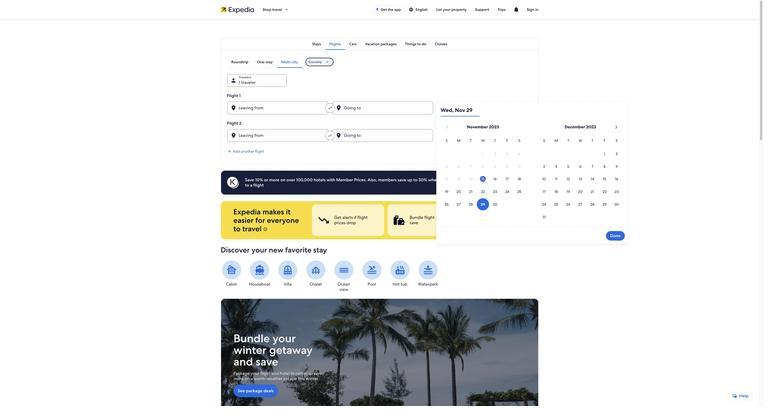 Task type: describe. For each thing, give the bounding box(es) containing it.
save inside save 10% or more on over 100,000 hotels with member prices. also, members save up to 30% when you add a hotel to a flight
[[398, 177, 407, 183]]

2 nov 29 from the top
[[449, 135, 462, 140]]

flight right another
[[255, 149, 264, 154]]

villa
[[284, 282, 292, 287]]

shop
[[263, 7, 272, 12]]

when
[[429, 177, 440, 183]]

3 t from the left
[[568, 138, 570, 143]]

stay
[[314, 245, 327, 255]]

flight inside bundle your winter getaway and save package your flight and hotel together to save more on a warm-weather escape this winter.
[[260, 371, 271, 377]]

medium image
[[227, 149, 232, 154]]

flight for flight 1
[[227, 93, 238, 99]]

2 inside button
[[616, 152, 618, 156]]

one-way link
[[253, 56, 277, 68]]

1 27 button from the left
[[453, 199, 465, 211]]

7 button
[[587, 161, 599, 173]]

2 23 from the left
[[615, 190, 620, 194]]

0 horizontal spatial 18 button
[[514, 173, 526, 185]]

packages
[[381, 42, 397, 46]]

17 for the 17 'button' in the november 2023 element
[[506, 177, 509, 182]]

bundle your winter getaway and save package your flight and hotel together to save more on a warm-weather escape this winter.
[[234, 332, 322, 382]]

also,
[[368, 177, 378, 183]]

vacation packages
[[365, 42, 397, 46]]

ocean view
[[338, 282, 351, 293]]

4 button
[[551, 161, 563, 173]]

you
[[441, 177, 448, 183]]

swap origin and destination values image for 1
[[328, 106, 333, 111]]

and inside earn airline miles and one key rewards
[[519, 215, 526, 221]]

bundle your winter getaway and save main content
[[0, 19, 760, 407]]

roundtrip link
[[227, 56, 253, 68]]

26 for second 26 "button" from the left
[[567, 202, 571, 207]]

key
[[495, 220, 502, 226]]

discover
[[221, 245, 250, 255]]

29 inside 29 button
[[603, 202, 607, 207]]

1 28 button from the left
[[465, 199, 477, 211]]

m for november 2023
[[458, 138, 461, 143]]

the
[[388, 7, 394, 12]]

to inside bundle your winter getaway and save package your flight and hotel together to save more on a warm-weather escape this winter.
[[309, 371, 313, 377]]

1 for 1
[[605, 152, 606, 156]]

18 inside november 2023 element
[[518, 177, 522, 182]]

vacation
[[365, 42, 380, 46]]

28 inside december 2023 element
[[591, 202, 595, 207]]

11
[[556, 177, 558, 182]]

december 2023 element
[[539, 138, 624, 224]]

package
[[234, 371, 250, 377]]

1 nov 29 from the top
[[449, 107, 462, 113]]

save inside bundle flight + hotel to save
[[410, 220, 418, 226]]

18 inside december 2023 element
[[555, 190, 559, 194]]

easier
[[234, 216, 254, 225]]

1 30 button from the left
[[490, 199, 502, 211]]

application inside "bundle your winter getaway and save" main content
[[441, 121, 624, 224]]

cars
[[350, 42, 357, 46]]

december
[[565, 124, 586, 130]]

1 15 button from the left
[[477, 173, 490, 185]]

3 out of 3 element
[[463, 205, 536, 236]]

waterpark
[[418, 282, 439, 287]]

17 for bottommost the 17 'button'
[[543, 190, 546, 194]]

cabin button
[[221, 261, 243, 287]]

up
[[408, 177, 413, 183]]

4
[[556, 164, 558, 169]]

members
[[379, 177, 397, 183]]

add
[[449, 177, 457, 183]]

winter.
[[306, 376, 319, 382]]

list your property link
[[433, 5, 471, 14]]

flight 2
[[227, 121, 242, 126]]

21 button inside november 2023 element
[[465, 186, 477, 198]]

hot tub button
[[390, 261, 411, 287]]

2023 for november 2023
[[490, 124, 500, 130]]

november
[[467, 124, 489, 130]]

10 button
[[539, 173, 551, 185]]

11 button
[[551, 173, 563, 185]]

more inside save 10% or more on over 100,000 hotels with member prices. also, members save up to 30% when you add a hotel to a flight
[[269, 177, 280, 183]]

flight inside "get alerts if flight prices drop"
[[358, 215, 368, 221]]

0 vertical spatial 25 button
[[514, 186, 526, 198]]

tab list containing roundtrip
[[227, 56, 303, 68]]

21 inside november 2023 element
[[470, 190, 473, 194]]

bundle flight + hotel to save
[[410, 215, 455, 226]]

deals
[[264, 389, 274, 394]]

1 16 button from the left
[[490, 173, 502, 185]]

f for december 2023
[[604, 138, 606, 143]]

save right this
[[314, 371, 322, 377]]

4 t from the left
[[592, 138, 594, 143]]

bundle for flight
[[410, 215, 424, 221]]

2 21 button from the left
[[587, 186, 599, 198]]

to left "10%"
[[245, 183, 249, 188]]

see package deals
[[238, 389, 274, 394]]

save up warm-
[[256, 355, 278, 370]]

w for december
[[579, 138, 583, 143]]

pool
[[368, 282, 377, 287]]

getaway
[[269, 343, 313, 358]]

1 t from the left
[[470, 138, 472, 143]]

favorite
[[286, 245, 312, 255]]

1 horizontal spatial and
[[272, 371, 279, 377]]

9
[[616, 164, 619, 169]]

a right the add
[[458, 177, 460, 183]]

2 20 button from the left
[[575, 186, 587, 198]]

3 s from the left
[[544, 138, 546, 143]]

earn airline miles and one key rewards
[[486, 215, 526, 226]]

17 button inside november 2023 element
[[502, 173, 514, 185]]

support
[[476, 7, 490, 12]]

nov up the previous month image
[[449, 107, 457, 113]]

save 10% or more on over 100,000 hotels with member prices. also, members save up to 30% when you add a hotel to a flight
[[245, 177, 471, 188]]

6
[[580, 164, 582, 169]]

save
[[245, 177, 254, 183]]

22 button inside november 2023 element
[[477, 186, 490, 198]]

1 23 button from the left
[[490, 186, 502, 198]]

3 button
[[539, 161, 551, 173]]

hot tub
[[393, 282, 408, 287]]

27 inside november 2023 element
[[457, 202, 461, 207]]

miles
[[508, 215, 518, 221]]

shop travel button
[[259, 3, 293, 16]]

add another flight button
[[227, 149, 264, 154]]

1 vertical spatial and
[[234, 355, 253, 370]]

december 2023
[[565, 124, 597, 130]]

31
[[543, 215, 546, 220]]

2 button
[[611, 148, 624, 160]]

together
[[291, 371, 308, 377]]

ocean
[[338, 282, 351, 287]]

7
[[592, 164, 594, 169]]

1 vertical spatial 18 button
[[551, 186, 563, 198]]

trips link
[[494, 5, 511, 14]]

0 horizontal spatial 24 button
[[502, 186, 514, 198]]

a inside bundle your winter getaway and save package your flight and hotel together to save more on a warm-weather escape this winter.
[[251, 376, 253, 382]]

16 for 2nd 16 button from the right
[[494, 177, 497, 182]]

m for december 2023
[[555, 138, 559, 143]]

29 inside the wed, nov 29 button
[[467, 107, 473, 114]]

pool button
[[361, 261, 383, 287]]

2 nov 29 button from the top
[[437, 129, 533, 142]]

1 s from the left
[[446, 138, 448, 143]]

2 out of 3 element
[[388, 205, 460, 236]]

1 horizontal spatial 24 button
[[539, 199, 551, 211]]

31 button
[[539, 211, 551, 223]]

1 23 from the left
[[494, 190, 498, 194]]

28 inside november 2023 element
[[469, 202, 473, 207]]

see package deals link
[[234, 385, 278, 398]]

2 23 button from the left
[[611, 186, 624, 198]]

this
[[298, 376, 305, 382]]

2 s from the left
[[519, 138, 521, 143]]

economy button
[[306, 58, 334, 66]]

list
[[437, 7, 442, 12]]

next month image
[[614, 124, 620, 130]]

bundle for your
[[234, 332, 270, 346]]

cabin
[[226, 282, 237, 287]]

november 2023 element
[[441, 138, 526, 211]]

list your property
[[437, 7, 467, 12]]

tab list containing stays
[[221, 38, 539, 50]]

tub
[[401, 282, 408, 287]]

traveler
[[241, 80, 256, 85]]

8 button
[[599, 161, 611, 173]]

multi-city link
[[277, 56, 303, 68]]

trips
[[498, 7, 506, 12]]

5 button
[[563, 161, 575, 173]]

see
[[238, 389, 245, 394]]

2 19 button from the left
[[563, 186, 575, 198]]

earn
[[486, 215, 494, 221]]



Task type: vqa. For each thing, say whether or not it's contained in the screenshot.


Task type: locate. For each thing, give the bounding box(es) containing it.
17 down 10
[[543, 190, 546, 194]]

0 horizontal spatial 15
[[482, 177, 485, 182]]

1 w from the left
[[482, 138, 485, 143]]

18 button left 10
[[514, 173, 526, 185]]

new
[[269, 245, 284, 255]]

villa button
[[277, 261, 299, 287]]

it
[[286, 207, 291, 217]]

2 26 from the left
[[567, 202, 571, 207]]

25
[[518, 190, 522, 194], [555, 202, 559, 207]]

24 up 31
[[543, 202, 547, 207]]

1 vertical spatial hotel
[[440, 215, 449, 221]]

29
[[467, 107, 473, 114], [458, 107, 462, 113], [458, 135, 462, 140], [603, 202, 607, 207]]

on left over
[[281, 177, 286, 183]]

f inside november 2023 element
[[507, 138, 509, 143]]

0 horizontal spatial 26 button
[[441, 199, 453, 211]]

1 20 button from the left
[[453, 186, 465, 198]]

on
[[281, 177, 286, 183], [245, 376, 250, 382]]

20 button down 13 "button"
[[575, 186, 587, 198]]

chalet button
[[305, 261, 327, 287]]

1 inside dropdown button
[[239, 80, 240, 85]]

t down the december
[[568, 138, 570, 143]]

22 for 22 button inside the november 2023 element
[[482, 190, 486, 194]]

0 vertical spatial more
[[269, 177, 280, 183]]

1 f from the left
[[507, 138, 509, 143]]

0 vertical spatial 25
[[518, 190, 522, 194]]

20 for second 20 button from right
[[457, 190, 462, 194]]

1 19 button from the left
[[441, 186, 453, 198]]

do
[[422, 42, 427, 46]]

flight
[[255, 149, 264, 154], [254, 183, 264, 188], [358, 215, 368, 221], [425, 215, 435, 221], [260, 371, 271, 377]]

23 down 9 'button'
[[615, 190, 620, 194]]

1 26 button from the left
[[441, 199, 453, 211]]

1 horizontal spatial 15
[[604, 177, 607, 182]]

22 button up 29 button
[[599, 186, 611, 198]]

0 horizontal spatial 28 button
[[465, 199, 477, 211]]

0 horizontal spatial 25
[[518, 190, 522, 194]]

flight
[[227, 93, 238, 99], [227, 121, 238, 126]]

19 inside december 2023 element
[[567, 190, 571, 194]]

0 horizontal spatial 19
[[445, 190, 449, 194]]

2 30 from the left
[[615, 202, 620, 207]]

2 vertical spatial 1
[[605, 152, 606, 156]]

1 vertical spatial 18
[[555, 190, 559, 194]]

0 horizontal spatial 27
[[457, 202, 461, 207]]

19 down you
[[445, 190, 449, 194]]

2 horizontal spatial and
[[519, 215, 526, 221]]

1 horizontal spatial 22 button
[[599, 186, 611, 198]]

1 2023 from the left
[[490, 124, 500, 130]]

travel left xsmall icon
[[243, 224, 262, 234]]

1 horizontal spatial 25
[[555, 202, 559, 207]]

1 16 from the left
[[494, 177, 497, 182]]

hotel inside save 10% or more on over 100,000 hotels with member prices. also, members save up to 30% when you add a hotel to a flight
[[461, 177, 471, 183]]

19 button down you
[[441, 186, 453, 198]]

1 horizontal spatial 21
[[592, 190, 595, 194]]

1 vertical spatial 2
[[616, 152, 618, 156]]

more up see
[[234, 376, 244, 382]]

16 right today element
[[494, 177, 497, 182]]

27 button down the add
[[453, 199, 465, 211]]

30 inside november 2023 element
[[493, 202, 498, 207]]

20 button
[[453, 186, 465, 198], [575, 186, 587, 198]]

waterpark button
[[418, 261, 439, 287]]

shop travel
[[263, 7, 282, 12]]

application containing november 2023
[[441, 121, 624, 224]]

1 horizontal spatial 27
[[579, 202, 583, 207]]

1 horizontal spatial 26 button
[[563, 199, 575, 211]]

26 for 26 "button" in the november 2023 element
[[445, 202, 449, 207]]

1 horizontal spatial 20 button
[[575, 186, 587, 198]]

1 30 from the left
[[493, 202, 498, 207]]

26 up bundle flight + hotel to save
[[445, 202, 449, 207]]

25 inside november 2023 element
[[518, 190, 522, 194]]

flight inside save 10% or more on over 100,000 hotels with member prices. also, members save up to 30% when you add a hotel to a flight
[[254, 183, 264, 188]]

16 for second 16 button from left
[[616, 177, 619, 182]]

1 horizontal spatial 20
[[579, 190, 583, 194]]

1 horizontal spatial travel
[[273, 7, 282, 12]]

26 inside december 2023 element
[[567, 202, 571, 207]]

16 inside november 2023 element
[[494, 177, 497, 182]]

0 horizontal spatial 20
[[457, 190, 462, 194]]

hotel inside bundle your winter getaway and save package your flight and hotel together to save more on a warm-weather escape this winter.
[[280, 371, 290, 377]]

1 vertical spatial 24
[[543, 202, 547, 207]]

get right download the app button icon
[[381, 7, 387, 12]]

0 horizontal spatial f
[[507, 138, 509, 143]]

10
[[543, 177, 547, 182]]

23 button up airline
[[490, 186, 502, 198]]

f inside december 2023 element
[[604, 138, 606, 143]]

0 horizontal spatial 15 button
[[477, 173, 490, 185]]

18 down the 11
[[555, 190, 559, 194]]

22 inside december 2023 element
[[603, 190, 607, 194]]

4 s from the left
[[616, 138, 618, 143]]

22 for first 22 button from the right
[[603, 190, 607, 194]]

1 for 1 traveler
[[239, 80, 240, 85]]

12
[[567, 177, 571, 182]]

nov 29 down the previous month image
[[449, 135, 462, 140]]

1 horizontal spatial 30
[[615, 202, 620, 207]]

communication center icon image
[[514, 6, 520, 13]]

1 horizontal spatial m
[[555, 138, 559, 143]]

17 inside december 2023 element
[[543, 190, 546, 194]]

1 vertical spatial 17
[[543, 190, 546, 194]]

1 horizontal spatial 25 button
[[551, 199, 563, 211]]

get left alerts
[[334, 215, 342, 221]]

2 w from the left
[[579, 138, 583, 143]]

on inside save 10% or more on over 100,000 hotels with member prices. also, members save up to 30% when you add a hotel to a flight
[[281, 177, 286, 183]]

w inside november 2023 element
[[482, 138, 485, 143]]

19 down 12
[[567, 190, 571, 194]]

on left warm-
[[245, 376, 250, 382]]

2 28 from the left
[[591, 202, 595, 207]]

to right this
[[309, 371, 313, 377]]

get for get alerts if flight prices drop
[[334, 215, 342, 221]]

0 vertical spatial flight
[[227, 93, 238, 99]]

2 22 from the left
[[603, 190, 607, 194]]

26 inside november 2023 element
[[445, 202, 449, 207]]

20
[[457, 190, 462, 194], [579, 190, 583, 194]]

and up package
[[234, 355, 253, 370]]

0 vertical spatial on
[[281, 177, 286, 183]]

expedia makes it easier for everyone to travel
[[234, 207, 299, 234]]

1 vertical spatial 17 button
[[539, 186, 551, 198]]

weather
[[267, 376, 283, 382]]

swap origin and destination values image for 2
[[328, 133, 333, 138]]

0 horizontal spatial 22
[[482, 190, 486, 194]]

2023 right the december
[[587, 124, 597, 130]]

18 button down 11 button
[[551, 186, 563, 198]]

t down december 2023 at the top right of page
[[592, 138, 594, 143]]

1 vertical spatial nov 29
[[449, 135, 462, 140]]

cruises link
[[431, 38, 452, 50]]

24
[[506, 190, 510, 194], [543, 202, 547, 207]]

ocean view button
[[333, 261, 355, 293]]

0 vertical spatial nov 29
[[449, 107, 462, 113]]

1 21 from the left
[[470, 190, 473, 194]]

your for list
[[443, 7, 451, 12]]

discover your new favorite stay
[[221, 245, 327, 255]]

17 inside november 2023 element
[[506, 177, 509, 182]]

1 flight from the top
[[227, 93, 238, 99]]

0 horizontal spatial 23
[[494, 190, 498, 194]]

23 button up 29 button
[[611, 186, 624, 198]]

27 inside december 2023 element
[[579, 202, 583, 207]]

1 m from the left
[[458, 138, 461, 143]]

hotel
[[461, 177, 471, 183], [440, 215, 449, 221], [280, 371, 290, 377]]

30 up airline
[[493, 202, 498, 207]]

hotel right '+'
[[440, 215, 449, 221]]

1 horizontal spatial 17
[[543, 190, 546, 194]]

0 horizontal spatial 23 button
[[490, 186, 502, 198]]

0 vertical spatial 1
[[239, 80, 240, 85]]

get
[[381, 7, 387, 12], [334, 215, 342, 221]]

hotel right the add
[[461, 177, 471, 183]]

0 vertical spatial 17 button
[[502, 173, 514, 185]]

small image
[[409, 7, 414, 12]]

roundtrip
[[232, 60, 249, 64]]

flight up deals
[[260, 371, 271, 377]]

1 horizontal spatial bundle
[[410, 215, 424, 221]]

26 button up bundle flight + hotel to save
[[441, 199, 453, 211]]

1 horizontal spatial 17 button
[[539, 186, 551, 198]]

26 button
[[441, 199, 453, 211], [563, 199, 575, 211]]

multi-city
[[282, 60, 298, 64]]

1 horizontal spatial 16
[[616, 177, 619, 182]]

1 27 from the left
[[457, 202, 461, 207]]

2 swap origin and destination values image from the top
[[328, 133, 333, 138]]

22 button down today element
[[477, 186, 490, 198]]

0 horizontal spatial and
[[234, 355, 253, 370]]

0 vertical spatial 17
[[506, 177, 509, 182]]

17 button right today element
[[502, 173, 514, 185]]

2 16 button from the left
[[611, 173, 624, 185]]

24 inside november 2023 element
[[506, 190, 510, 194]]

nov inside button
[[456, 107, 466, 114]]

1 horizontal spatial 30 button
[[611, 199, 624, 211]]

0 horizontal spatial 26
[[445, 202, 449, 207]]

19 inside november 2023 element
[[445, 190, 449, 194]]

cars link
[[345, 38, 361, 50]]

16 inside december 2023 element
[[616, 177, 619, 182]]

one-
[[257, 60, 266, 64]]

0 horizontal spatial 19 button
[[441, 186, 453, 198]]

24 button up 31 button at the bottom of page
[[539, 199, 551, 211]]

one-way
[[257, 60, 273, 64]]

to inside expedia makes it easier for everyone to travel
[[234, 224, 241, 234]]

2 27 button from the left
[[575, 199, 587, 211]]

22 down today element
[[482, 190, 486, 194]]

1 21 button from the left
[[465, 186, 477, 198]]

1 vertical spatial 25
[[555, 202, 559, 207]]

travel
[[273, 7, 282, 12], [243, 224, 262, 234]]

get the app
[[381, 7, 401, 12]]

sign in button
[[523, 3, 543, 16]]

0 horizontal spatial 21 button
[[465, 186, 477, 198]]

f for november 2023
[[507, 138, 509, 143]]

16 button down 9 'button'
[[611, 173, 624, 185]]

flights
[[330, 42, 341, 46]]

0 horizontal spatial hotel
[[280, 371, 290, 377]]

w for november
[[482, 138, 485, 143]]

2 15 button from the left
[[599, 173, 611, 185]]

2 16 from the left
[[616, 177, 619, 182]]

1 nov 29 button from the top
[[437, 102, 533, 115]]

things to do link
[[401, 38, 431, 50]]

drop
[[347, 220, 356, 226]]

0 horizontal spatial 28
[[469, 202, 473, 207]]

nov right wed,
[[456, 107, 466, 114]]

travel inside shop travel dropdown button
[[273, 7, 282, 12]]

get inside "get alerts if flight prices drop"
[[334, 215, 342, 221]]

24 up miles
[[506, 190, 510, 194]]

to right '+'
[[450, 215, 455, 221]]

flight left '+'
[[425, 215, 435, 221]]

21 inside december 2023 element
[[592, 190, 595, 194]]

get alerts if flight prices drop
[[334, 215, 368, 226]]

bundle
[[410, 215, 424, 221], [234, 332, 270, 346]]

travel sale activities deals image
[[221, 299, 539, 407]]

21 button
[[465, 186, 477, 198], [587, 186, 599, 198]]

1 horizontal spatial 2
[[616, 152, 618, 156]]

prices.
[[355, 177, 367, 183]]

add
[[233, 149, 240, 154]]

get for get the app
[[381, 7, 387, 12]]

2023
[[490, 124, 500, 130], [587, 124, 597, 130]]

20 for 1st 20 button from the right
[[579, 190, 583, 194]]

2 horizontal spatial hotel
[[461, 177, 471, 183]]

1 19 from the left
[[445, 190, 449, 194]]

2 flight from the top
[[227, 121, 238, 126]]

more inside bundle your winter getaway and save package your flight and hotel together to save more on a warm-weather escape this winter.
[[234, 376, 244, 382]]

houseboat
[[249, 282, 271, 287]]

2 28 button from the left
[[587, 199, 599, 211]]

vacation packages link
[[361, 38, 401, 50]]

0 horizontal spatial 18
[[518, 177, 522, 182]]

2 2023 from the left
[[587, 124, 597, 130]]

1 horizontal spatial 23
[[615, 190, 620, 194]]

2 27 from the left
[[579, 202, 583, 207]]

1 vertical spatial flight
[[227, 121, 238, 126]]

12 button
[[563, 173, 575, 185]]

sign
[[527, 7, 535, 12]]

8
[[604, 164, 606, 169]]

18 left 10
[[518, 177, 522, 182]]

expedia logo image
[[221, 6, 254, 13]]

0 horizontal spatial 17 button
[[502, 173, 514, 185]]

1 down 1 traveler
[[239, 93, 241, 99]]

done button
[[607, 231, 626, 241]]

2 22 button from the left
[[599, 186, 611, 198]]

22 button
[[477, 186, 490, 198], [599, 186, 611, 198]]

1 inside button
[[605, 152, 606, 156]]

t down the november
[[470, 138, 472, 143]]

nov 29 up the previous month image
[[449, 107, 462, 113]]

1 22 from the left
[[482, 190, 486, 194]]

nov 29 button
[[437, 102, 533, 115], [437, 129, 533, 142]]

done
[[611, 233, 621, 239]]

16 down 9 'button'
[[616, 177, 619, 182]]

30 right 29 button
[[615, 202, 620, 207]]

0 vertical spatial hotel
[[461, 177, 471, 183]]

2 m from the left
[[555, 138, 559, 143]]

view
[[340, 287, 349, 293]]

26 down 12 button
[[567, 202, 571, 207]]

2 15 from the left
[[604, 177, 607, 182]]

bundle inside bundle your winter getaway and save package your flight and hotel together to save more on a warm-weather escape this winter.
[[234, 332, 270, 346]]

9 button
[[611, 161, 624, 173]]

24 button up miles
[[502, 186, 514, 198]]

15 inside today element
[[482, 177, 485, 182]]

0 vertical spatial 2
[[239, 121, 242, 126]]

1 vertical spatial bundle
[[234, 332, 270, 346]]

24 inside december 2023 element
[[543, 202, 547, 207]]

more
[[269, 177, 280, 183], [234, 376, 244, 382]]

flight inside bundle flight + hotel to save
[[425, 215, 435, 221]]

nov down the previous month image
[[449, 135, 457, 140]]

a left warm-
[[251, 376, 253, 382]]

to right the up
[[414, 177, 418, 183]]

today element
[[481, 176, 486, 182]]

1 vertical spatial get
[[334, 215, 342, 221]]

more right 'or'
[[269, 177, 280, 183]]

1 swap origin and destination values image from the top
[[328, 106, 333, 111]]

travel inside expedia makes it easier for everyone to travel
[[243, 224, 262, 234]]

27 button
[[453, 199, 465, 211], [575, 199, 587, 211]]

15 inside december 2023 element
[[604, 177, 607, 182]]

0 vertical spatial swap origin and destination values image
[[328, 106, 333, 111]]

0 horizontal spatial 20 button
[[453, 186, 465, 198]]

swap origin and destination values image
[[328, 106, 333, 111], [328, 133, 333, 138]]

2 t from the left
[[495, 138, 497, 143]]

hot
[[393, 282, 400, 287]]

xsmall image
[[264, 227, 268, 232]]

1 15 from the left
[[482, 177, 485, 182]]

18 button
[[514, 173, 526, 185], [551, 186, 563, 198]]

0 vertical spatial travel
[[273, 7, 282, 12]]

flight right if
[[358, 215, 368, 221]]

2 20 from the left
[[579, 190, 583, 194]]

1 horizontal spatial hotel
[[440, 215, 449, 221]]

1 horizontal spatial w
[[579, 138, 583, 143]]

2 21 from the left
[[592, 190, 595, 194]]

+
[[436, 215, 439, 221]]

escape
[[284, 376, 297, 382]]

download the app button image
[[376, 7, 380, 12]]

1 horizontal spatial 19 button
[[563, 186, 575, 198]]

1 vertical spatial nov 29 button
[[437, 129, 533, 142]]

0 horizontal spatial 22 button
[[477, 186, 490, 198]]

26 button inside november 2023 element
[[441, 199, 453, 211]]

1 20 from the left
[[457, 190, 462, 194]]

stays
[[312, 42, 321, 46]]

30 inside december 2023 element
[[615, 202, 620, 207]]

hotel left together
[[280, 371, 290, 377]]

things to do
[[406, 42, 427, 46]]

to left do
[[418, 42, 421, 46]]

tab list
[[221, 38, 539, 50], [227, 56, 303, 68]]

to inside bundle flight + hotel to save
[[450, 215, 455, 221]]

0 horizontal spatial bundle
[[234, 332, 270, 346]]

26 button down 12 button
[[563, 199, 575, 211]]

0 vertical spatial 18 button
[[514, 173, 526, 185]]

17 button down 10 button
[[539, 186, 551, 198]]

and right miles
[[519, 215, 526, 221]]

27 button left 29 button
[[575, 199, 587, 211]]

expedia
[[234, 207, 261, 217]]

travel left trailing icon
[[273, 7, 282, 12]]

22 up 29 button
[[603, 190, 607, 194]]

hotel inside bundle flight + hotel to save
[[440, 215, 449, 221]]

5
[[568, 164, 570, 169]]

0 horizontal spatial on
[[245, 376, 250, 382]]

1 vertical spatial 24 button
[[539, 199, 551, 211]]

0 vertical spatial get
[[381, 7, 387, 12]]

your for bundle
[[273, 332, 296, 346]]

1 out of 3 element
[[312, 205, 385, 236]]

and right warm-
[[272, 371, 279, 377]]

1 horizontal spatial 23 button
[[611, 186, 624, 198]]

17
[[506, 177, 509, 182], [543, 190, 546, 194]]

0 vertical spatial 18
[[518, 177, 522, 182]]

1 horizontal spatial 2023
[[587, 124, 597, 130]]

your for discover
[[252, 245, 267, 255]]

1 left 2 button
[[605, 152, 606, 156]]

0 horizontal spatial 16
[[494, 177, 497, 182]]

alerts
[[343, 215, 353, 221]]

1 vertical spatial 25 button
[[551, 199, 563, 211]]

w down december 2023 at the top right of page
[[579, 138, 583, 143]]

to down expedia in the left of the page
[[234, 224, 241, 234]]

application
[[441, 121, 624, 224]]

1 horizontal spatial 28
[[591, 202, 595, 207]]

package
[[246, 389, 263, 394]]

16 button right today element
[[490, 173, 502, 185]]

1 traveler button
[[227, 74, 287, 87]]

13 button
[[575, 173, 587, 185]]

2 19 from the left
[[567, 190, 571, 194]]

1 22 button from the left
[[477, 186, 490, 198]]

flight for flight 2
[[227, 121, 238, 126]]

1 26 from the left
[[445, 202, 449, 207]]

t down the november 2023
[[495, 138, 497, 143]]

1 horizontal spatial 26
[[567, 202, 571, 207]]

flight left 'or'
[[254, 183, 264, 188]]

0 horizontal spatial 17
[[506, 177, 509, 182]]

t
[[470, 138, 472, 143], [495, 138, 497, 143], [568, 138, 570, 143], [592, 138, 594, 143]]

2 26 button from the left
[[563, 199, 575, 211]]

to inside 'tab list'
[[418, 42, 421, 46]]

17 right today element
[[506, 177, 509, 182]]

0 horizontal spatial get
[[334, 215, 342, 221]]

w inside december 2023 element
[[579, 138, 583, 143]]

save left '+'
[[410, 220, 418, 226]]

prices
[[334, 220, 346, 226]]

2 f from the left
[[604, 138, 606, 143]]

1 vertical spatial 1
[[239, 93, 241, 99]]

1 horizontal spatial f
[[604, 138, 606, 143]]

10%
[[255, 177, 263, 183]]

0 vertical spatial and
[[519, 215, 526, 221]]

get the app link
[[372, 5, 405, 14]]

w down the november 2023
[[482, 138, 485, 143]]

on inside bundle your winter getaway and save package your flight and hotel together to save more on a warm-weather escape this winter.
[[245, 376, 250, 382]]

22 inside november 2023 element
[[482, 190, 486, 194]]

1 28 from the left
[[469, 202, 473, 207]]

1 horizontal spatial 24
[[543, 202, 547, 207]]

wed,
[[441, 107, 454, 114]]

2023 for december 2023
[[587, 124, 597, 130]]

14 button
[[587, 173, 599, 185]]

0 horizontal spatial more
[[234, 376, 244, 382]]

2 vertical spatial and
[[272, 371, 279, 377]]

20 button down the add
[[453, 186, 465, 198]]

bundle inside bundle flight + hotel to save
[[410, 215, 424, 221]]

0 vertical spatial bundle
[[410, 215, 424, 221]]

0 horizontal spatial 30
[[493, 202, 498, 207]]

or
[[264, 177, 268, 183]]

25 button
[[514, 186, 526, 198], [551, 199, 563, 211]]

25 inside december 2023 element
[[555, 202, 559, 207]]

19 button down 12 button
[[563, 186, 575, 198]]

member
[[337, 177, 354, 183]]

1 horizontal spatial on
[[281, 177, 286, 183]]

add another flight
[[233, 149, 264, 154]]

17 button
[[502, 173, 514, 185], [539, 186, 551, 198]]

2023 right the november
[[490, 124, 500, 130]]

save left the up
[[398, 177, 407, 183]]

23 up airline
[[494, 190, 498, 194]]

english button
[[405, 5, 433, 14]]

trailing image
[[284, 7, 289, 12]]

1 left traveler
[[239, 80, 240, 85]]

stays link
[[308, 38, 326, 50]]

2 30 button from the left
[[611, 199, 624, 211]]

0 horizontal spatial travel
[[243, 224, 262, 234]]

previous month image
[[444, 124, 451, 130]]

a left "10%"
[[250, 183, 253, 188]]



